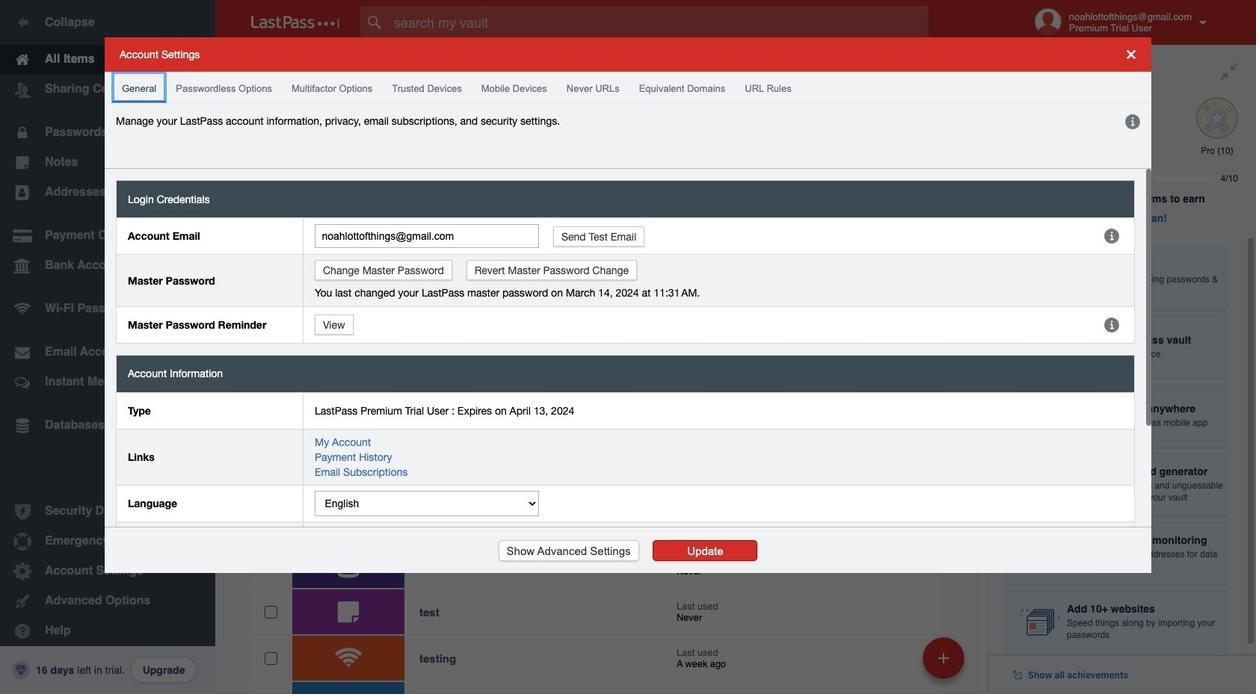 Task type: describe. For each thing, give the bounding box(es) containing it.
search my vault text field
[[360, 6, 958, 39]]

Search search field
[[360, 6, 958, 39]]

lastpass image
[[251, 16, 339, 29]]

new item navigation
[[918, 633, 974, 695]]

new item image
[[938, 653, 949, 664]]

main navigation navigation
[[0, 0, 215, 695]]



Task type: locate. For each thing, give the bounding box(es) containing it.
vault options navigation
[[215, 45, 989, 90]]



